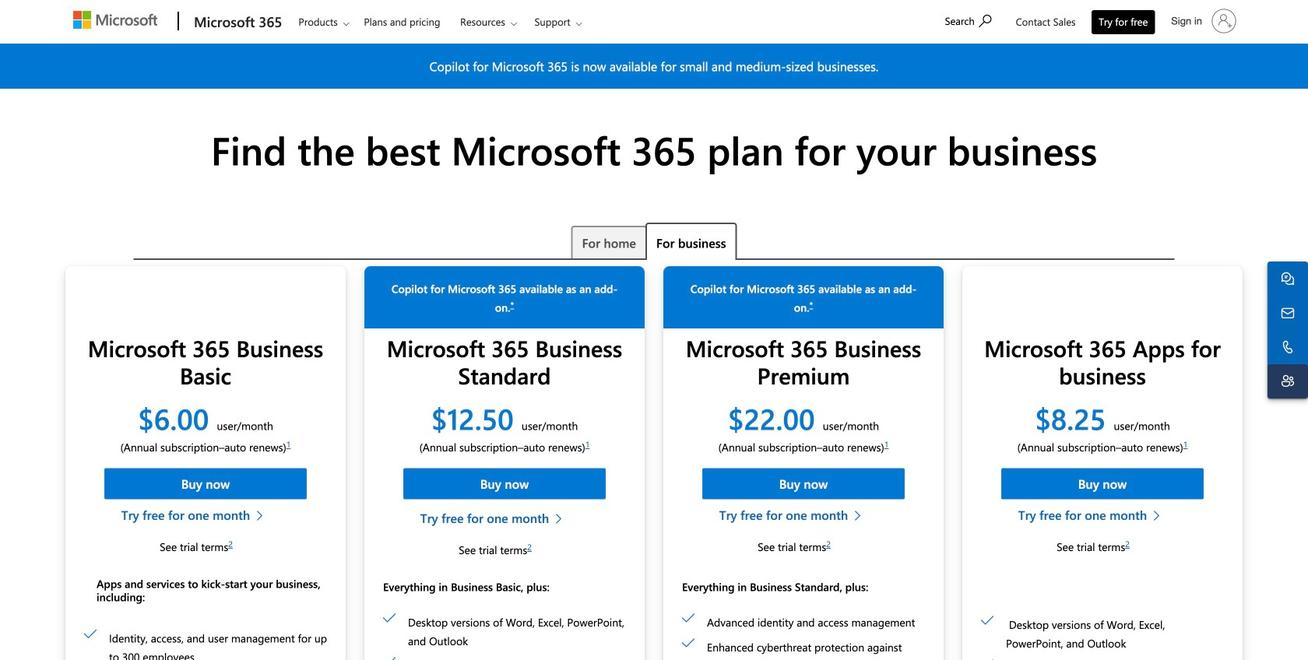 Task type: locate. For each thing, give the bounding box(es) containing it.
None search field
[[937, 2, 1007, 37]]

microsoft image
[[73, 11, 157, 29]]



Task type: vqa. For each thing, say whether or not it's contained in the screenshot.
my
no



